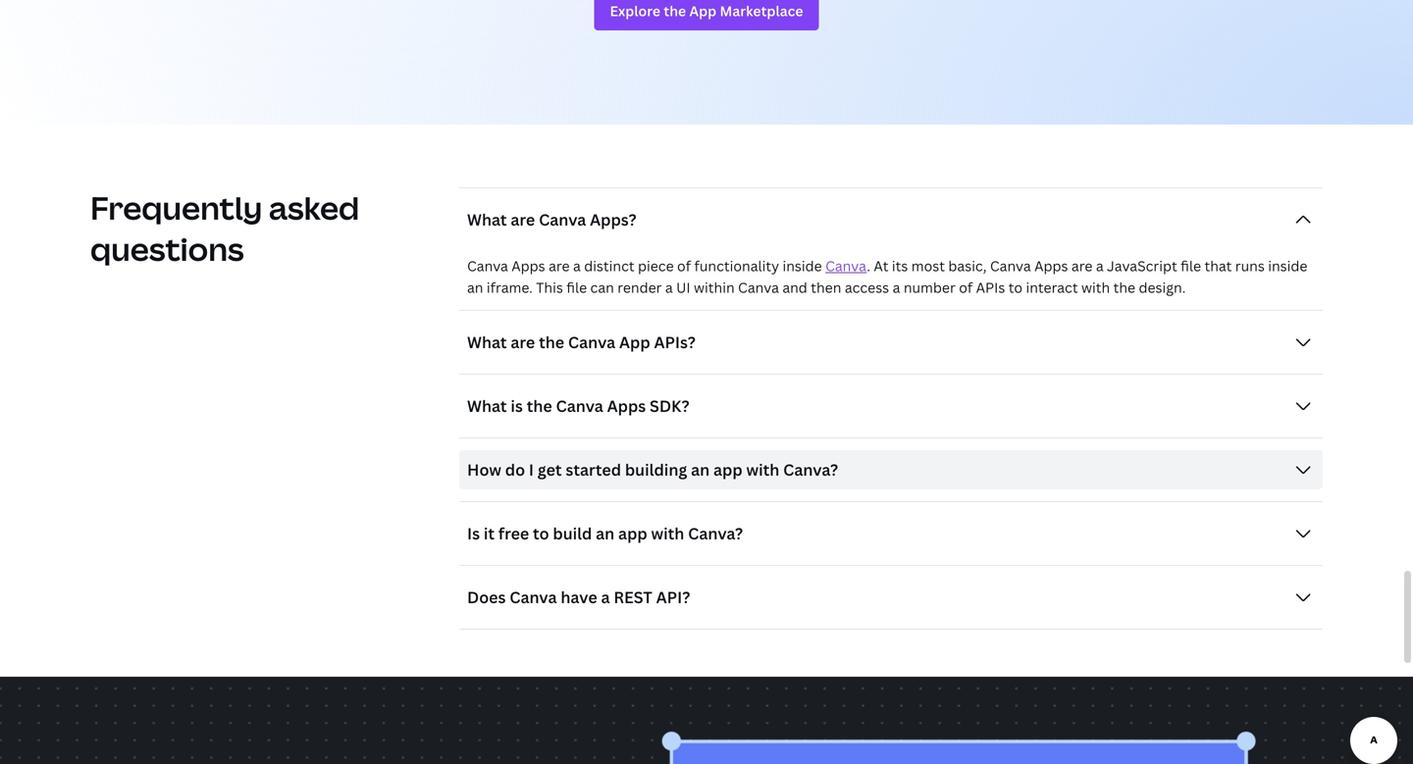 Task type: describe. For each thing, give the bounding box(es) containing it.
canva left have
[[510, 587, 557, 608]]

2 vertical spatial an
[[596, 523, 615, 544]]

its
[[892, 257, 908, 275]]

explore the app marketplace
[[610, 2, 803, 20]]

an inside . at its most basic, canva apps are a javascript file that runs inside an iframe. this file can render a ui within canva and then access a number of apis to interact with the design.
[[467, 278, 483, 297]]

render
[[618, 278, 662, 297]]

0 horizontal spatial app
[[618, 523, 647, 544]]

frequently asked questions
[[90, 186, 359, 270]]

frequently
[[90, 186, 262, 229]]

apps inside dropdown button
[[607, 396, 646, 417]]

is it free to build an app with canva?
[[467, 523, 743, 544]]

0 vertical spatial file
[[1181, 257, 1201, 275]]

is it free to build an app with canva? button
[[459, 514, 1323, 554]]

basic,
[[948, 257, 987, 275]]

sdk?
[[650, 396, 689, 417]]

does canva have a rest api?
[[467, 587, 690, 608]]

rest
[[614, 587, 652, 608]]

1 horizontal spatial canva?
[[783, 459, 838, 480]]

api?
[[656, 587, 690, 608]]

1 horizontal spatial with
[[746, 459, 780, 480]]

2 horizontal spatial an
[[691, 459, 710, 480]]

canva up then
[[825, 257, 867, 275]]

does
[[467, 587, 506, 608]]

interact
[[1026, 278, 1078, 297]]

number
[[904, 278, 956, 297]]

ui
[[676, 278, 690, 297]]

piece
[[638, 257, 674, 275]]

canva left apps?
[[539, 209, 586, 230]]

how do i get started building an app with canva?
[[467, 459, 838, 480]]

apis?
[[654, 332, 696, 353]]

can
[[590, 278, 614, 297]]

what for what are canva apps?
[[467, 209, 507, 230]]

free
[[498, 523, 529, 544]]

what are canva apps? button
[[459, 200, 1323, 239]]

a left javascript
[[1096, 257, 1104, 275]]

functionality
[[694, 257, 779, 275]]

0 vertical spatial of
[[677, 257, 691, 275]]

javascript
[[1107, 257, 1177, 275]]

canva inside dropdown button
[[568, 332, 615, 353]]

the inside dropdown button
[[527, 396, 552, 417]]

a down its
[[893, 278, 900, 297]]

apps?
[[590, 209, 637, 230]]

the inside . at its most basic, canva apps are a javascript file that runs inside an iframe. this file can render a ui within canva and then access a number of apis to interact with the design.
[[1113, 278, 1135, 297]]

started
[[566, 459, 621, 480]]

.
[[867, 257, 870, 275]]

how
[[467, 459, 501, 480]]

what is the canva apps sdk? button
[[459, 387, 1323, 426]]

app inside explore the app marketplace link
[[689, 2, 717, 20]]

is
[[511, 396, 523, 417]]

do
[[505, 459, 525, 480]]

asked
[[269, 186, 359, 229]]

the inside dropdown button
[[539, 332, 564, 353]]

canva down functionality
[[738, 278, 779, 297]]

what is the canva apps sdk?
[[467, 396, 689, 417]]

a left distinct
[[573, 257, 581, 275]]



Task type: vqa. For each thing, say whether or not it's contained in the screenshot.
Does Canva Have A Rest Api?
yes



Task type: locate. For each thing, give the bounding box(es) containing it.
0 horizontal spatial apps
[[512, 257, 545, 275]]

to
[[1009, 278, 1023, 297], [533, 523, 549, 544]]

that
[[1205, 257, 1232, 275]]

are inside . at its most basic, canva apps are a javascript file that runs inside an iframe. this file can render a ui within canva and then access a number of apis to interact with the design.
[[1072, 257, 1093, 275]]

is
[[467, 523, 480, 544]]

1 horizontal spatial file
[[1181, 257, 1201, 275]]

what
[[467, 209, 507, 230], [467, 332, 507, 353], [467, 396, 507, 417]]

0 vertical spatial an
[[467, 278, 483, 297]]

an left iframe.
[[467, 278, 483, 297]]

explore the app marketplace link
[[594, 0, 819, 30]]

explore
[[610, 2, 661, 20]]

it
[[484, 523, 495, 544]]

what up iframe.
[[467, 209, 507, 230]]

within
[[694, 278, 735, 297]]

2 what from the top
[[467, 332, 507, 353]]

a left ui
[[665, 278, 673, 297]]

are down iframe.
[[511, 332, 535, 353]]

to right free
[[533, 523, 549, 544]]

2 vertical spatial what
[[467, 396, 507, 417]]

are up iframe.
[[511, 209, 535, 230]]

apps up iframe.
[[512, 257, 545, 275]]

canva link
[[825, 257, 867, 275]]

1 horizontal spatial apps
[[607, 396, 646, 417]]

building
[[625, 459, 687, 480]]

then
[[811, 278, 841, 297]]

0 vertical spatial app
[[689, 2, 717, 20]]

a
[[573, 257, 581, 275], [1096, 257, 1104, 275], [665, 278, 673, 297], [893, 278, 900, 297], [601, 587, 610, 608]]

inside up and
[[783, 257, 822, 275]]

1 horizontal spatial to
[[1009, 278, 1023, 297]]

apps up the interact
[[1034, 257, 1068, 275]]

a right have
[[601, 587, 610, 608]]

are up the interact
[[1072, 257, 1093, 275]]

0 horizontal spatial inside
[[783, 257, 822, 275]]

apis
[[976, 278, 1005, 297]]

0 vertical spatial to
[[1009, 278, 1023, 297]]

the
[[664, 2, 686, 20], [1113, 278, 1135, 297], [539, 332, 564, 353], [527, 396, 552, 417]]

0 horizontal spatial to
[[533, 523, 549, 544]]

0 horizontal spatial file
[[566, 278, 587, 297]]

app left apis?
[[619, 332, 650, 353]]

of inside . at its most basic, canva apps are a javascript file that runs inside an iframe. this file can render a ui within canva and then access a number of apis to interact with the design.
[[959, 278, 973, 297]]

what are the canva app apis?
[[467, 332, 696, 353]]

to inside dropdown button
[[533, 523, 549, 544]]

are inside what are canva apps? dropdown button
[[511, 209, 535, 230]]

to right apis
[[1009, 278, 1023, 297]]

inside inside . at its most basic, canva apps are a javascript file that runs inside an iframe. this file can render a ui within canva and then access a number of apis to interact with the design.
[[1268, 257, 1308, 275]]

access
[[845, 278, 889, 297]]

1 vertical spatial app
[[619, 332, 650, 353]]

app
[[689, 2, 717, 20], [619, 332, 650, 353]]

1 vertical spatial canva?
[[688, 523, 743, 544]]

runs
[[1235, 257, 1265, 275]]

canva up apis
[[990, 257, 1031, 275]]

marketplace
[[720, 2, 803, 20]]

of down basic,
[[959, 278, 973, 297]]

0 vertical spatial canva?
[[783, 459, 838, 480]]

get
[[538, 459, 562, 480]]

apps
[[512, 257, 545, 275], [1034, 257, 1068, 275], [607, 396, 646, 417]]

app
[[713, 459, 743, 480], [618, 523, 647, 544]]

what are the canva app apis? button
[[459, 323, 1323, 362]]

1 vertical spatial of
[[959, 278, 973, 297]]

0 vertical spatial with
[[1081, 278, 1110, 297]]

0 vertical spatial app
[[713, 459, 743, 480]]

canva
[[539, 209, 586, 230], [467, 257, 508, 275], [825, 257, 867, 275], [990, 257, 1031, 275], [738, 278, 779, 297], [568, 332, 615, 353], [556, 396, 603, 417], [510, 587, 557, 608]]

are inside what are the canva app apis? dropdown button
[[511, 332, 535, 353]]

1 vertical spatial file
[[566, 278, 587, 297]]

app right "building"
[[713, 459, 743, 480]]

apps left sdk?
[[607, 396, 646, 417]]

what are canva apps?
[[467, 209, 637, 230]]

3 what from the top
[[467, 396, 507, 417]]

0 horizontal spatial of
[[677, 257, 691, 275]]

have
[[561, 587, 597, 608]]

design.
[[1139, 278, 1186, 297]]

0 horizontal spatial with
[[651, 523, 684, 544]]

canva?
[[783, 459, 838, 480], [688, 523, 743, 544]]

of up ui
[[677, 257, 691, 275]]

app left marketplace
[[689, 2, 717, 20]]

1 horizontal spatial app
[[689, 2, 717, 20]]

app right the build
[[618, 523, 647, 544]]

2 horizontal spatial apps
[[1034, 257, 1068, 275]]

this
[[536, 278, 563, 297]]

an right "building"
[[691, 459, 710, 480]]

0 vertical spatial what
[[467, 209, 507, 230]]

1 vertical spatial to
[[533, 523, 549, 544]]

are up this
[[549, 257, 570, 275]]

0 horizontal spatial canva?
[[688, 523, 743, 544]]

to inside . at its most basic, canva apps are a javascript file that runs inside an iframe. this file can render a ui within canva and then access a number of apis to interact with the design.
[[1009, 278, 1023, 297]]

how do i get started building an app with canva? button
[[459, 450, 1323, 490]]

file left can
[[566, 278, 587, 297]]

. at its most basic, canva apps are a javascript file that runs inside an iframe. this file can render a ui within canva and then access a number of apis to interact with the design.
[[467, 257, 1308, 297]]

of
[[677, 257, 691, 275], [959, 278, 973, 297]]

does canva have a rest api? button
[[459, 578, 1323, 617]]

apps inside . at its most basic, canva apps are a javascript file that runs inside an iframe. this file can render a ui within canva and then access a number of apis to interact with the design.
[[1034, 257, 1068, 275]]

what left is on the left
[[467, 396, 507, 417]]

most
[[911, 257, 945, 275]]

0 horizontal spatial an
[[467, 278, 483, 297]]

1 vertical spatial with
[[746, 459, 780, 480]]

with
[[1081, 278, 1110, 297], [746, 459, 780, 480], [651, 523, 684, 544]]

1 vertical spatial what
[[467, 332, 507, 353]]

distinct
[[584, 257, 635, 275]]

1 what from the top
[[467, 209, 507, 230]]

file
[[1181, 257, 1201, 275], [566, 278, 587, 297]]

inside right the 'runs'
[[1268, 257, 1308, 275]]

app inside what are the canva app apis? dropdown button
[[619, 332, 650, 353]]

at
[[874, 257, 889, 275]]

i
[[529, 459, 534, 480]]

1 vertical spatial app
[[618, 523, 647, 544]]

1 horizontal spatial an
[[596, 523, 615, 544]]

with inside . at its most basic, canva apps are a javascript file that runs inside an iframe. this file can render a ui within canva and then access a number of apis to interact with the design.
[[1081, 278, 1110, 297]]

what inside dropdown button
[[467, 332, 507, 353]]

questions
[[90, 228, 244, 270]]

what for what is the canva apps sdk?
[[467, 396, 507, 417]]

the right is on the left
[[527, 396, 552, 417]]

1 inside from the left
[[783, 257, 822, 275]]

2 horizontal spatial with
[[1081, 278, 1110, 297]]

the down javascript
[[1113, 278, 1135, 297]]

the down this
[[539, 332, 564, 353]]

iframe.
[[487, 278, 533, 297]]

canva up iframe.
[[467, 257, 508, 275]]

an
[[467, 278, 483, 297], [691, 459, 710, 480], [596, 523, 615, 544]]

file left 'that' on the top of the page
[[1181, 257, 1201, 275]]

0 horizontal spatial app
[[619, 332, 650, 353]]

what for what are the canva app apis?
[[467, 332, 507, 353]]

2 inside from the left
[[1268, 257, 1308, 275]]

build
[[553, 523, 592, 544]]

what down iframe.
[[467, 332, 507, 353]]

2 vertical spatial with
[[651, 523, 684, 544]]

a inside dropdown button
[[601, 587, 610, 608]]

inside
[[783, 257, 822, 275], [1268, 257, 1308, 275]]

1 vertical spatial an
[[691, 459, 710, 480]]

canva down can
[[568, 332, 615, 353]]

are
[[511, 209, 535, 230], [549, 257, 570, 275], [1072, 257, 1093, 275], [511, 332, 535, 353]]

1 horizontal spatial app
[[713, 459, 743, 480]]

an right the build
[[596, 523, 615, 544]]

canva apps are a distinct piece of functionality inside canva
[[467, 257, 867, 275]]

canva right is on the left
[[556, 396, 603, 417]]

1 horizontal spatial of
[[959, 278, 973, 297]]

1 horizontal spatial inside
[[1268, 257, 1308, 275]]

the right "explore"
[[664, 2, 686, 20]]

and
[[782, 278, 807, 297]]



